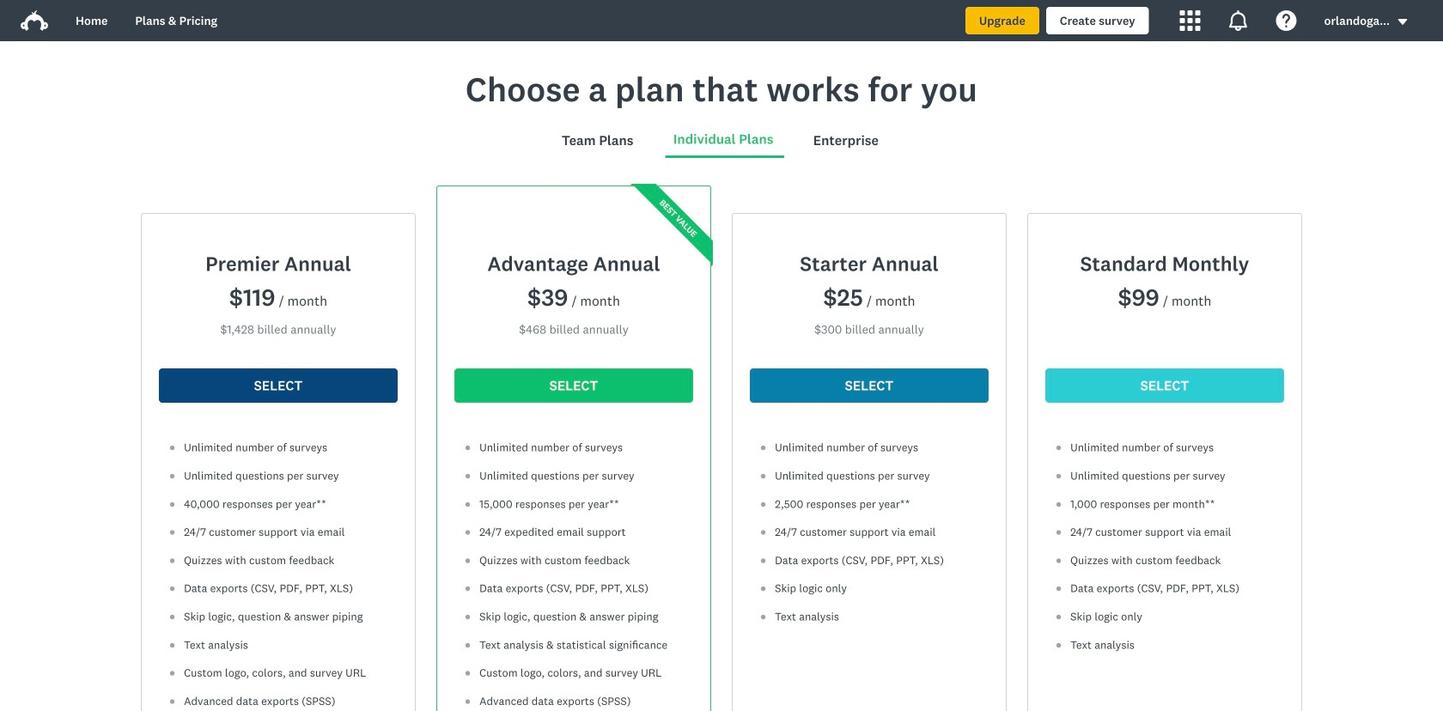 Task type: locate. For each thing, give the bounding box(es) containing it.
dropdown arrow icon image
[[1397, 16, 1409, 28], [1399, 19, 1408, 25]]

products icon image
[[1180, 10, 1201, 31], [1180, 10, 1201, 31]]

brand logo image
[[21, 7, 48, 34], [21, 10, 48, 31]]

help icon image
[[1276, 10, 1297, 31]]

notification center icon image
[[1228, 10, 1249, 31]]



Task type: vqa. For each thing, say whether or not it's contained in the screenshot.
GROUP
no



Task type: describe. For each thing, give the bounding box(es) containing it.
2 brand logo image from the top
[[21, 10, 48, 31]]

1 brand logo image from the top
[[21, 7, 48, 34]]



